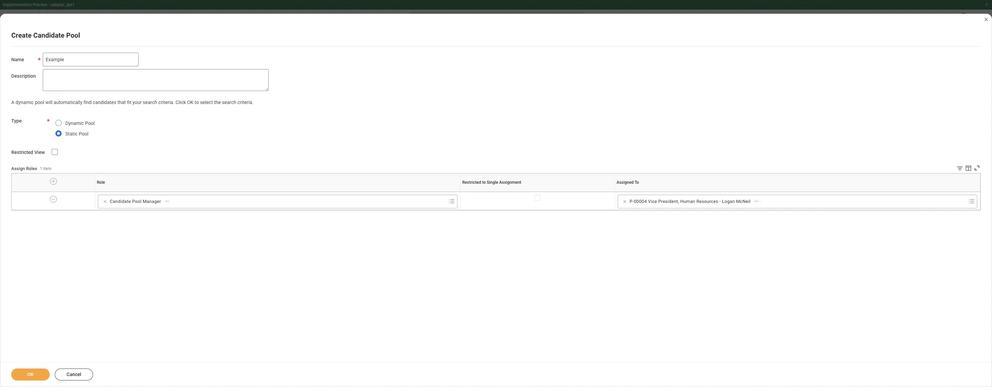 Task type: locate. For each thing, give the bounding box(es) containing it.
0 horizontal spatial related actions image
[[165, 199, 170, 204]]

prompts image for p-00004 vice president, human resources - logan mcneil
[[968, 197, 976, 205]]

0 horizontal spatial role
[[97, 180, 105, 185]]

preview
[[33, 2, 47, 7]]

headcount & open positions element
[[14, 128, 326, 333]]

1 related actions image from the left
[[165, 199, 170, 204]]

candidate pool manager, press delete to clear value. option
[[100, 197, 173, 206]]

tab list containing recruiting
[[7, 99, 986, 116]]

global
[[80, 64, 93, 69]]

notifications large image
[[937, 17, 944, 24]]

1 horizontal spatial ok
[[187, 100, 194, 105]]

0 vertical spatial assigned
[[617, 180, 634, 185]]

assignment
[[500, 180, 522, 185], [538, 192, 540, 192]]

2 vertical spatial to
[[537, 192, 537, 192]]

dynamic pool
[[65, 120, 95, 126]]

Description text field
[[43, 69, 269, 91]]

automatically
[[54, 100, 82, 105]]

to
[[195, 100, 199, 105], [483, 180, 486, 185], [537, 192, 537, 192]]

row element up 522
[[12, 174, 983, 192]]

0 vertical spatial assignment
[[500, 180, 522, 185]]

1 vertical spatial to
[[483, 180, 486, 185]]

search right your
[[143, 100, 157, 105]]

toolbar
[[952, 164, 982, 173]]

0 vertical spatial menu group image
[[659, 211, 668, 220]]

0 horizontal spatial prompts image
[[448, 197, 456, 205]]

pool
[[66, 31, 80, 39], [85, 120, 95, 126], [79, 131, 89, 137], [132, 199, 142, 204]]

1 vertical spatial restricted
[[463, 180, 482, 185]]

1 criteria. from the left
[[158, 100, 175, 105]]

resources
[[697, 199, 719, 204]]

static
[[65, 131, 78, 137]]

search
[[143, 100, 157, 105], [222, 100, 237, 105]]

pool down dynamic pool
[[79, 131, 89, 137]]

1 horizontal spatial -
[[720, 199, 721, 204]]

restricted for restricted view
[[11, 150, 33, 155]]

recruiting up name
[[14, 38, 52, 47]]

p-00004 vice president, human resources - logan mcneil, press delete to clear value. option
[[621, 197, 763, 206]]

prompts image for candidate pool manager
[[448, 197, 456, 205]]

522 main content
[[0, 32, 993, 387]]

0 horizontal spatial candidate
[[33, 31, 65, 39]]

restricted inside row element
[[463, 180, 482, 185]]

0 vertical spatial ok
[[187, 100, 194, 105]]

1 horizontal spatial prompts image
[[968, 197, 976, 205]]

assignment inside row element
[[500, 180, 522, 185]]

row element down restricted to single assignment
[[12, 192, 981, 210]]

-
[[48, 2, 50, 7], [720, 199, 721, 204]]

configure this page image
[[976, 38, 985, 47]]

view
[[34, 150, 45, 155]]

management
[[236, 104, 262, 109]]

0 horizontal spatial -
[[48, 2, 50, 7]]

dynamic
[[16, 100, 34, 105]]

create candidate pool dialog
[[0, 14, 993, 387]]

candidate pool manager element
[[110, 199, 161, 205]]

button
[[337, 59, 359, 81], [656, 59, 678, 81]]

1 horizontal spatial button
[[656, 59, 678, 81]]

open
[[57, 135, 71, 142]]

select to filter grid data image
[[957, 165, 964, 172]]

1 horizontal spatial assigned
[[797, 192, 798, 192]]

criteria. right referral
[[238, 100, 254, 105]]

restricted
[[11, 150, 33, 155], [463, 180, 482, 185], [535, 192, 537, 192]]

assigned
[[617, 180, 634, 185], [797, 192, 798, 192]]

1 horizontal spatial search
[[222, 100, 237, 105]]

candidate
[[33, 31, 65, 39], [110, 199, 131, 204]]

cancel
[[67, 372, 81, 377]]

&
[[51, 135, 55, 142]]

0 horizontal spatial to
[[195, 100, 199, 105]]

trends
[[115, 64, 129, 69]]

0 vertical spatial role
[[97, 180, 105, 185]]

search right the
[[222, 100, 237, 105]]

criteria.
[[158, 100, 175, 105], [238, 100, 254, 105]]

00004
[[634, 199, 647, 204]]

will
[[45, 100, 53, 105]]

- left logan
[[720, 199, 721, 204]]

restricted to single assignment
[[463, 180, 522, 185]]

0 horizontal spatial search
[[143, 100, 157, 105]]

1 vertical spatial ok
[[27, 372, 34, 377]]

criteria. left the click
[[158, 100, 175, 105]]

pool for static pool
[[79, 131, 89, 137]]

0 horizontal spatial assigned
[[617, 180, 634, 185]]

a dynamic pool will automatically find candidates that fit your search criteria. click ok to select the search criteria.
[[11, 100, 254, 105]]

0 horizontal spatial restricted
[[11, 150, 33, 155]]

close environment banner image
[[985, 2, 989, 7]]

0 vertical spatial restricted
[[11, 150, 33, 155]]

2 vertical spatial restricted
[[535, 192, 537, 192]]

1 horizontal spatial single
[[537, 192, 538, 192]]

1 vertical spatial role
[[277, 192, 278, 192]]

related actions image right manager
[[165, 199, 170, 204]]

linkedin releases global recruiting trends report
[[43, 64, 142, 69]]

1 vertical spatial single
[[537, 192, 538, 192]]

candidate right create
[[33, 31, 65, 39]]

close view audit trail image
[[984, 17, 990, 22]]

row element
[[12, 174, 983, 192], [12, 192, 981, 210]]

related actions image right mcneil at the right of the page
[[755, 199, 760, 204]]

1 horizontal spatial candidate
[[110, 199, 131, 204]]

headcount & open positions
[[20, 135, 98, 142]]

0 horizontal spatial ok
[[27, 372, 34, 377]]

restricted for restricted to single assignment
[[463, 180, 482, 185]]

minus image
[[51, 196, 56, 202]]

1 button from the left
[[337, 59, 359, 81]]

pool for dynamic pool
[[85, 120, 95, 126]]

adeptai_dpt1
[[51, 2, 75, 7]]

1 row element from the top
[[12, 174, 983, 192]]

role for role
[[97, 180, 105, 185]]

manager
[[143, 199, 161, 204]]

efficiency
[[69, 104, 88, 109]]

role
[[97, 180, 105, 185], [277, 192, 278, 192]]

0 horizontal spatial single
[[487, 180, 499, 185]]

tab list
[[7, 99, 986, 116]]

prompts image
[[448, 197, 456, 205], [968, 197, 976, 205]]

2 criteria. from the left
[[238, 100, 254, 105]]

pool
[[35, 100, 44, 105]]

mcneil
[[737, 199, 751, 204]]

1 vertical spatial menu group image
[[659, 385, 668, 387]]

1 vertical spatial assignment
[[538, 192, 540, 192]]

role button
[[277, 192, 278, 192]]

president,
[[659, 199, 680, 204]]

1 prompts image from the left
[[448, 197, 456, 205]]

linkedin releases global recruiting trends report button
[[14, 56, 326, 92]]

pool right dynamic
[[85, 120, 95, 126]]

1 horizontal spatial restricted
[[463, 180, 482, 185]]

related actions image inside p-00004 vice president, human resources - logan mcneil, press delete to clear value. option
[[755, 199, 760, 204]]

click
[[176, 100, 186, 105]]

1 vertical spatial assigned
[[797, 192, 798, 192]]

to
[[635, 180, 640, 185], [799, 192, 799, 192]]

create
[[11, 31, 32, 39]]

1 horizontal spatial related actions image
[[755, 199, 760, 204]]

related actions image
[[165, 199, 170, 204], [755, 199, 760, 204]]

1 vertical spatial to
[[799, 192, 799, 192]]

menu group image
[[659, 211, 668, 220], [659, 385, 668, 387]]

recruiting
[[14, 38, 52, 47], [94, 64, 114, 69], [14, 104, 34, 109], [48, 104, 68, 109], [102, 104, 122, 109]]

1 vertical spatial -
[[720, 199, 721, 204]]

implementation preview -   adeptai_dpt1 banner
[[0, 0, 993, 32]]

1 vertical spatial candidate
[[110, 199, 131, 204]]

positions
[[73, 135, 98, 142]]

1 vertical spatial row element
[[12, 192, 981, 210]]

0 vertical spatial row element
[[12, 174, 983, 192]]

0 horizontal spatial assignment
[[500, 180, 522, 185]]

522 button
[[477, 201, 508, 225]]

pool left manager
[[132, 199, 142, 204]]

0 horizontal spatial to
[[635, 180, 640, 185]]

0 vertical spatial single
[[487, 180, 499, 185]]

522
[[477, 202, 507, 223]]

item
[[43, 166, 51, 171]]

0 horizontal spatial criteria.
[[158, 100, 175, 105]]

1 horizontal spatial role
[[277, 192, 278, 192]]

0 vertical spatial -
[[48, 2, 50, 7]]

candidate pool manager
[[110, 199, 161, 204]]

- inside option
[[720, 199, 721, 204]]

0 vertical spatial candidate
[[33, 31, 65, 39]]

list
[[653, 145, 966, 202]]

candidate right x small image
[[110, 199, 131, 204]]

p-00004 vice president, human resources - logan mcneil
[[630, 199, 751, 204]]

assign
[[11, 166, 25, 171]]

plus image
[[51, 178, 56, 185]]

- right preview
[[48, 2, 50, 7]]

related actions image for p-00004 vice president, human resources - logan mcneil
[[755, 199, 760, 204]]

2 prompts image from the left
[[968, 197, 976, 205]]

chevron right image
[[953, 161, 961, 168]]

diversity
[[123, 104, 140, 109]]

2 related actions image from the left
[[755, 199, 760, 204]]

recruiting left fit
[[102, 104, 122, 109]]

ok
[[187, 100, 194, 105], [27, 372, 34, 377]]

recruiting right global
[[94, 64, 114, 69]]

name
[[11, 57, 24, 62]]

1 horizontal spatial criteria.
[[238, 100, 254, 105]]

pool inside "element"
[[132, 199, 142, 204]]

profile logan mcneil element
[[970, 13, 989, 28]]

create candidate pool
[[11, 31, 80, 39]]

0 horizontal spatial button
[[337, 59, 359, 81]]

1 horizontal spatial to
[[799, 192, 799, 192]]

find
[[84, 100, 92, 105]]

2 row element from the top
[[12, 192, 981, 210]]

single
[[487, 180, 499, 185], [537, 192, 538, 192]]

report
[[130, 64, 142, 69]]

2 horizontal spatial to
[[537, 192, 537, 192]]

1 horizontal spatial assignment
[[538, 192, 540, 192]]



Task type: vqa. For each thing, say whether or not it's contained in the screenshot.
the leftmost Assignment
yes



Task type: describe. For each thing, give the bounding box(es) containing it.
headcount
[[20, 135, 50, 142]]

p-00004 vice president, human resources - logan mcneil element
[[630, 199, 751, 205]]

tab list inside 522 main content
[[7, 99, 986, 116]]

the
[[214, 100, 221, 105]]

cancel button
[[55, 369, 93, 381]]

toolbar inside create candidate pool dialog
[[952, 164, 982, 173]]

2 menu group image from the top
[[659, 385, 668, 387]]

pool for candidate pool manager
[[132, 199, 142, 204]]

referral management
[[219, 104, 262, 109]]

search image
[[412, 16, 421, 25]]

recruiting efficiency
[[48, 104, 88, 109]]

1
[[40, 166, 42, 171]]

pool up name text box
[[66, 31, 80, 39]]

job requisitions by location element
[[333, 128, 646, 327]]

linkedin
[[43, 64, 60, 69]]

recruiting up type
[[14, 104, 34, 109]]

1 menu group image from the top
[[659, 211, 668, 220]]

restricted view
[[11, 150, 45, 155]]

implementation preview -   adeptai_dpt1
[[3, 2, 75, 7]]

type
[[11, 118, 22, 124]]

row element containing role
[[12, 174, 983, 192]]

select
[[200, 100, 213, 105]]

ok inside button
[[27, 372, 34, 377]]

list inside 522 main content
[[653, 145, 966, 202]]

dynamic
[[65, 120, 84, 126]]

logan
[[723, 199, 735, 204]]

- inside banner
[[48, 2, 50, 7]]

that
[[118, 100, 126, 105]]

2 button from the left
[[656, 59, 678, 81]]

role for role restricted to single assignment assigned to
[[277, 192, 278, 192]]

recruiting inside button
[[94, 64, 114, 69]]

assigned to
[[617, 180, 640, 185]]

candidate inside "element"
[[110, 199, 131, 204]]

row element containing candidate pool manager
[[12, 192, 981, 210]]

recruiting diversity
[[102, 104, 140, 109]]

interview
[[672, 212, 697, 219]]

fit
[[127, 100, 131, 105]]

0 vertical spatial to
[[195, 100, 199, 105]]

click to view/edit grid preferences image
[[966, 164, 973, 172]]

ok button
[[11, 369, 50, 381]]

referral
[[219, 104, 235, 109]]

assign roles 1 item
[[11, 166, 51, 171]]

implementation
[[3, 2, 32, 7]]

2 search from the left
[[222, 100, 237, 105]]

restricted to single assignment button
[[535, 192, 541, 192]]

recruiting right pool
[[48, 104, 68, 109]]

human
[[681, 199, 696, 204]]

fullscreen image
[[974, 164, 982, 172]]

Name text field
[[43, 53, 139, 66]]

a
[[11, 100, 14, 105]]

role restricted to single assignment assigned to
[[277, 192, 799, 192]]

assigned to button
[[797, 192, 799, 192]]

2 horizontal spatial restricted
[[535, 192, 537, 192]]

description
[[11, 73, 36, 79]]

roles
[[26, 166, 37, 171]]

onboarding
[[183, 104, 206, 109]]

my tasks element
[[950, 13, 970, 28]]

p-
[[630, 199, 634, 204]]

0 vertical spatial to
[[635, 180, 640, 185]]

static pool
[[65, 131, 89, 137]]

related actions image for candidate pool manager
[[165, 199, 170, 204]]

1 horizontal spatial to
[[483, 180, 486, 185]]

1 search from the left
[[143, 100, 157, 105]]

x small image
[[102, 198, 109, 205]]

vice
[[649, 199, 658, 204]]

candidates
[[93, 100, 116, 105]]

x small image
[[622, 198, 629, 205]]

your
[[133, 100, 142, 105]]

releases
[[61, 64, 79, 69]]



